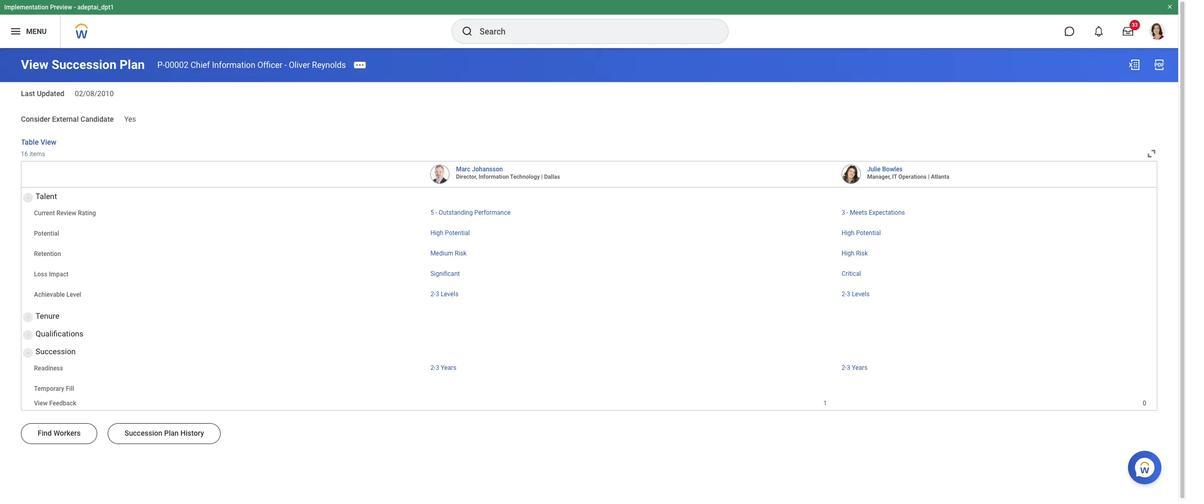 Task type: locate. For each thing, give the bounding box(es) containing it.
risk up critical link
[[856, 250, 868, 257]]

high up critical link
[[842, 250, 855, 257]]

0 vertical spatial expand image
[[22, 196, 35, 202]]

potential
[[445, 229, 470, 237], [856, 229, 881, 237], [34, 230, 59, 237]]

high potential for 1st high potential link from the right
[[842, 229, 881, 237]]

succession
[[52, 58, 117, 72], [36, 347, 76, 356], [125, 429, 162, 437]]

3 expand image from the top
[[22, 333, 35, 340]]

view for succession
[[21, 58, 48, 72]]

tenure
[[36, 311, 59, 321]]

oliver
[[289, 60, 310, 70]]

0
[[1143, 400, 1147, 407]]

| left dallas
[[541, 173, 543, 180]]

julie bowles
[[867, 166, 903, 173]]

0 horizontal spatial 2-3 years link
[[431, 362, 457, 372]]

1 vertical spatial view
[[40, 138, 56, 146]]

2 vertical spatial view
[[34, 400, 48, 407]]

1 horizontal spatial 2-3 levels
[[842, 291, 870, 298]]

view inside button
[[40, 138, 56, 146]]

last updated element
[[75, 83, 114, 98]]

loss
[[34, 271, 47, 278]]

marc
[[456, 166, 470, 173]]

potential down outstanding
[[445, 229, 470, 237]]

view
[[21, 58, 48, 72], [40, 138, 56, 146], [34, 400, 48, 407]]

implementation
[[4, 4, 48, 11]]

menu
[[26, 27, 47, 35]]

0 horizontal spatial risk
[[455, 250, 467, 257]]

bowles
[[882, 166, 903, 173]]

high risk
[[842, 250, 868, 257]]

years for 1st 2-3 years link from the right
[[852, 364, 868, 372]]

2 years from the left
[[852, 364, 868, 372]]

levels
[[441, 291, 459, 298], [852, 291, 870, 298]]

potential down 3 - meets expectations
[[856, 229, 881, 237]]

2 expand image from the top
[[22, 316, 35, 322]]

information right chief
[[212, 60, 255, 70]]

0 horizontal spatial 2-3 levels link
[[431, 288, 459, 298]]

dallas
[[544, 173, 560, 180]]

high potential link down meets
[[842, 227, 881, 237]]

view up last
[[21, 58, 48, 72]]

adeptai_dpt1
[[77, 4, 114, 11]]

high potential up high risk link
[[842, 229, 881, 237]]

1 2-3 levels from the left
[[431, 291, 459, 298]]

02/08/2010
[[75, 89, 114, 98]]

table view
[[21, 138, 56, 146]]

high potential
[[431, 229, 470, 237], [842, 229, 881, 237]]

workers
[[54, 429, 81, 437]]

0 button
[[1143, 399, 1148, 408]]

levels down critical
[[852, 291, 870, 298]]

2 2-3 years from the left
[[842, 364, 868, 372]]

last updated
[[21, 89, 64, 98]]

3 - meets expectations
[[842, 209, 905, 216]]

last
[[21, 89, 35, 98]]

1 vertical spatial succession
[[36, 347, 76, 356]]

2-3 years
[[431, 364, 457, 372], [842, 364, 868, 372]]

items
[[30, 151, 45, 158]]

years
[[441, 364, 457, 372], [852, 364, 868, 372]]

0 vertical spatial plan
[[120, 58, 145, 72]]

0 horizontal spatial |
[[541, 173, 543, 180]]

succession up last updated element
[[52, 58, 117, 72]]

succession left 'history'
[[125, 429, 162, 437]]

5 - outstanding performance link
[[431, 207, 511, 216]]

high potential up medium risk link
[[431, 229, 470, 237]]

5 - outstanding performance
[[431, 209, 511, 216]]

yes
[[124, 115, 136, 123]]

2 risk from the left
[[856, 250, 868, 257]]

manager,
[[867, 173, 891, 180]]

1 horizontal spatial levels
[[852, 291, 870, 298]]

2-3 levels link down significant
[[431, 288, 459, 298]]

high for high potential
[[842, 229, 855, 237]]

2-3 years link
[[431, 362, 457, 372], [842, 362, 868, 372]]

view succession plan
[[21, 58, 145, 72]]

2 vertical spatial succession
[[125, 429, 162, 437]]

critical link
[[842, 268, 861, 277]]

0 horizontal spatial years
[[441, 364, 457, 372]]

1 risk from the left
[[455, 250, 467, 257]]

expand image up collapse icon
[[22, 333, 35, 340]]

1 horizontal spatial plan
[[164, 429, 179, 437]]

years for first 2-3 years link from the left
[[441, 364, 457, 372]]

1 vertical spatial plan
[[164, 429, 179, 437]]

2-3 levels link down critical
[[842, 288, 870, 298]]

|
[[541, 173, 543, 180], [928, 173, 930, 180]]

succession up readiness
[[36, 347, 76, 356]]

2 vertical spatial expand image
[[22, 333, 35, 340]]

1 years from the left
[[441, 364, 457, 372]]

high up high risk link
[[842, 229, 855, 237]]

2 | from the left
[[928, 173, 930, 180]]

plan left 'history'
[[164, 429, 179, 437]]

0 horizontal spatial high potential link
[[431, 227, 470, 237]]

0 vertical spatial information
[[212, 60, 255, 70]]

atlanta
[[931, 173, 950, 180]]

0 horizontal spatial 2-3 years
[[431, 364, 457, 372]]

collapse image
[[24, 347, 30, 360]]

high potential link down outstanding
[[431, 227, 470, 237]]

2-3 levels down critical
[[842, 291, 870, 298]]

information down johansson
[[479, 173, 509, 180]]

high potential link
[[431, 227, 470, 237], [842, 227, 881, 237]]

0 horizontal spatial high potential
[[431, 229, 470, 237]]

1 horizontal spatial 2-3 levels link
[[842, 288, 870, 298]]

1 horizontal spatial 2-3 years link
[[842, 362, 868, 372]]

expand image left tenure
[[22, 316, 35, 322]]

implementation preview -   adeptai_dpt1
[[4, 4, 114, 11]]

1 vertical spatial information
[[479, 173, 509, 180]]

1 horizontal spatial |
[[928, 173, 930, 180]]

information
[[212, 60, 255, 70], [479, 173, 509, 180]]

loss impact
[[34, 271, 69, 278]]

plan left p-
[[120, 58, 145, 72]]

2 high potential link from the left
[[842, 227, 881, 237]]

2 horizontal spatial potential
[[856, 229, 881, 237]]

1 horizontal spatial risk
[[856, 250, 868, 257]]

p-00002 chief information officer - oliver reynolds link
[[157, 60, 346, 70]]

2-
[[431, 291, 436, 298], [842, 291, 847, 298], [431, 364, 436, 372], [842, 364, 847, 372]]

qualifications
[[36, 329, 83, 339]]

potential up the retention
[[34, 230, 59, 237]]

consider external candidate element
[[124, 109, 136, 124]]

1 horizontal spatial 2-3 years
[[842, 364, 868, 372]]

high down 5
[[431, 229, 443, 237]]

officer
[[258, 60, 282, 70]]

view down the temporary
[[34, 400, 48, 407]]

medium
[[431, 250, 453, 257]]

performance
[[474, 209, 511, 216]]

2 2-3 years link from the left
[[842, 362, 868, 372]]

0 horizontal spatial levels
[[441, 291, 459, 298]]

expand image left talent
[[22, 196, 35, 202]]

chief
[[191, 60, 210, 70]]

review
[[56, 209, 76, 217]]

3 - meets expectations link
[[842, 207, 905, 216]]

succession inside button
[[125, 429, 162, 437]]

1 horizontal spatial potential
[[445, 229, 470, 237]]

achievable level
[[34, 291, 81, 298]]

33 button
[[1117, 20, 1140, 43]]

expand image
[[22, 196, 35, 202], [22, 316, 35, 322], [22, 333, 35, 340]]

1 high potential from the left
[[431, 229, 470, 237]]

2-3 levels
[[431, 291, 459, 298], [842, 291, 870, 298]]

1 2-3 years from the left
[[431, 364, 457, 372]]

0 vertical spatial view
[[21, 58, 48, 72]]

it
[[892, 173, 897, 180]]

julie bowles link
[[867, 163, 903, 173]]

1 horizontal spatial high potential
[[842, 229, 881, 237]]

notifications large image
[[1094, 26, 1104, 37]]

justify image
[[9, 25, 22, 38]]

consider
[[21, 115, 50, 123]]

| for bowles
[[928, 173, 930, 180]]

succession for succession plan history
[[125, 429, 162, 437]]

| left atlanta
[[928, 173, 930, 180]]

- right 5
[[436, 209, 437, 216]]

1 expand image from the top
[[22, 196, 35, 202]]

fullscreen image
[[1146, 148, 1158, 159]]

1 horizontal spatial high potential link
[[842, 227, 881, 237]]

- inside menu banner
[[74, 4, 76, 11]]

1
[[824, 400, 827, 407]]

2-3 levels link
[[431, 288, 459, 298], [842, 288, 870, 298]]

1 2-3 years link from the left
[[431, 362, 457, 372]]

current
[[34, 209, 55, 217]]

3
[[842, 209, 845, 216], [436, 291, 439, 298], [847, 291, 851, 298], [436, 364, 439, 372], [847, 364, 851, 372]]

succession plan history button
[[108, 423, 221, 444]]

levels down significant
[[441, 291, 459, 298]]

view up the items
[[40, 138, 56, 146]]

high potential for second high potential link from right
[[431, 229, 470, 237]]

2 high potential from the left
[[842, 229, 881, 237]]

expand image for tenure
[[22, 316, 35, 322]]

0 horizontal spatial plan
[[120, 58, 145, 72]]

risk right medium on the left
[[455, 250, 467, 257]]

0 horizontal spatial information
[[212, 60, 255, 70]]

0 horizontal spatial 2-3 levels
[[431, 291, 459, 298]]

plan inside button
[[164, 429, 179, 437]]

1 | from the left
[[541, 173, 543, 180]]

menu banner
[[0, 0, 1179, 48]]

expand image for talent
[[22, 196, 35, 202]]

1 vertical spatial expand image
[[22, 316, 35, 322]]

- right preview
[[74, 4, 76, 11]]

high
[[431, 229, 443, 237], [842, 229, 855, 237], [842, 250, 855, 257]]

1 horizontal spatial years
[[852, 364, 868, 372]]

2-3 levels down significant
[[431, 291, 459, 298]]



Task type: describe. For each thing, give the bounding box(es) containing it.
view feedback
[[34, 400, 76, 407]]

1 button
[[824, 399, 829, 408]]

talent
[[36, 192, 57, 201]]

0 vertical spatial succession
[[52, 58, 117, 72]]

p-00002 chief information officer - oliver reynolds
[[157, 60, 346, 70]]

preview
[[50, 4, 72, 11]]

table view button
[[21, 137, 56, 148]]

medium risk
[[431, 250, 467, 257]]

33
[[1132, 22, 1138, 28]]

technology
[[510, 173, 540, 180]]

2 levels from the left
[[852, 291, 870, 298]]

2 2-3 levels from the left
[[842, 291, 870, 298]]

- left oliver at the left top of the page
[[285, 60, 287, 70]]

level
[[66, 291, 81, 298]]

| for johansson
[[541, 173, 543, 180]]

critical
[[842, 270, 861, 277]]

updated
[[37, 89, 64, 98]]

0 horizontal spatial potential
[[34, 230, 59, 237]]

rating
[[78, 209, 96, 217]]

history
[[181, 429, 204, 437]]

menu button
[[0, 15, 60, 48]]

expectations
[[869, 209, 905, 216]]

medium risk link
[[431, 248, 467, 257]]

view succession plan main content
[[0, 48, 1179, 459]]

retention
[[34, 250, 61, 258]]

succession for succession
[[36, 347, 76, 356]]

potential for 1st high potential link from the right
[[856, 229, 881, 237]]

marc johansson
[[456, 166, 503, 173]]

find
[[38, 429, 52, 437]]

candidate
[[81, 115, 114, 123]]

director,
[[456, 173, 477, 180]]

temporary
[[34, 385, 64, 392]]

manager, it operations   |   atlanta
[[867, 173, 950, 180]]

outstanding
[[439, 209, 473, 216]]

p-
[[157, 60, 165, 70]]

significant
[[431, 270, 460, 277]]

succession plan history
[[125, 429, 204, 437]]

operations
[[899, 173, 927, 180]]

1 horizontal spatial information
[[479, 173, 509, 180]]

inbox large image
[[1123, 26, 1134, 37]]

achievable
[[34, 291, 65, 298]]

1 levels from the left
[[441, 291, 459, 298]]

00002
[[165, 60, 188, 70]]

find workers button
[[21, 423, 97, 444]]

view printable version (pdf) image
[[1153, 59, 1166, 71]]

high for medium risk
[[842, 250, 855, 257]]

meets
[[850, 209, 868, 216]]

view for feedback
[[34, 400, 48, 407]]

readiness
[[34, 365, 63, 372]]

close environment banner image
[[1167, 4, 1173, 10]]

impact
[[49, 271, 69, 278]]

temporary fill
[[34, 385, 74, 392]]

find workers
[[38, 429, 81, 437]]

high risk link
[[842, 248, 868, 257]]

significant link
[[431, 268, 460, 277]]

expand image for qualifications
[[22, 333, 35, 340]]

2 2-3 levels link from the left
[[842, 288, 870, 298]]

marc johansson link
[[456, 163, 503, 173]]

search image
[[461, 25, 473, 38]]

1 high potential link from the left
[[431, 227, 470, 237]]

export to excel image
[[1128, 59, 1141, 71]]

Search Workday  search field
[[480, 20, 707, 43]]

potential for second high potential link from right
[[445, 229, 470, 237]]

julie
[[867, 166, 881, 173]]

director, information technology   |   dallas
[[456, 173, 560, 180]]

fill
[[66, 385, 74, 392]]

consider external candidate
[[21, 115, 114, 123]]

risk for medium risk
[[455, 250, 467, 257]]

reynolds
[[312, 60, 346, 70]]

current review rating
[[34, 209, 96, 217]]

5
[[431, 209, 434, 216]]

16
[[21, 151, 28, 158]]

risk for high risk
[[856, 250, 868, 257]]

table
[[21, 138, 39, 146]]

- left meets
[[847, 209, 849, 216]]

johansson
[[472, 166, 503, 173]]

profile logan mcneil image
[[1149, 23, 1166, 42]]

external
[[52, 115, 79, 123]]

feedback
[[49, 400, 76, 407]]

1 2-3 levels link from the left
[[431, 288, 459, 298]]

16 items
[[21, 151, 45, 158]]



Task type: vqa. For each thing, say whether or not it's contained in the screenshot.


